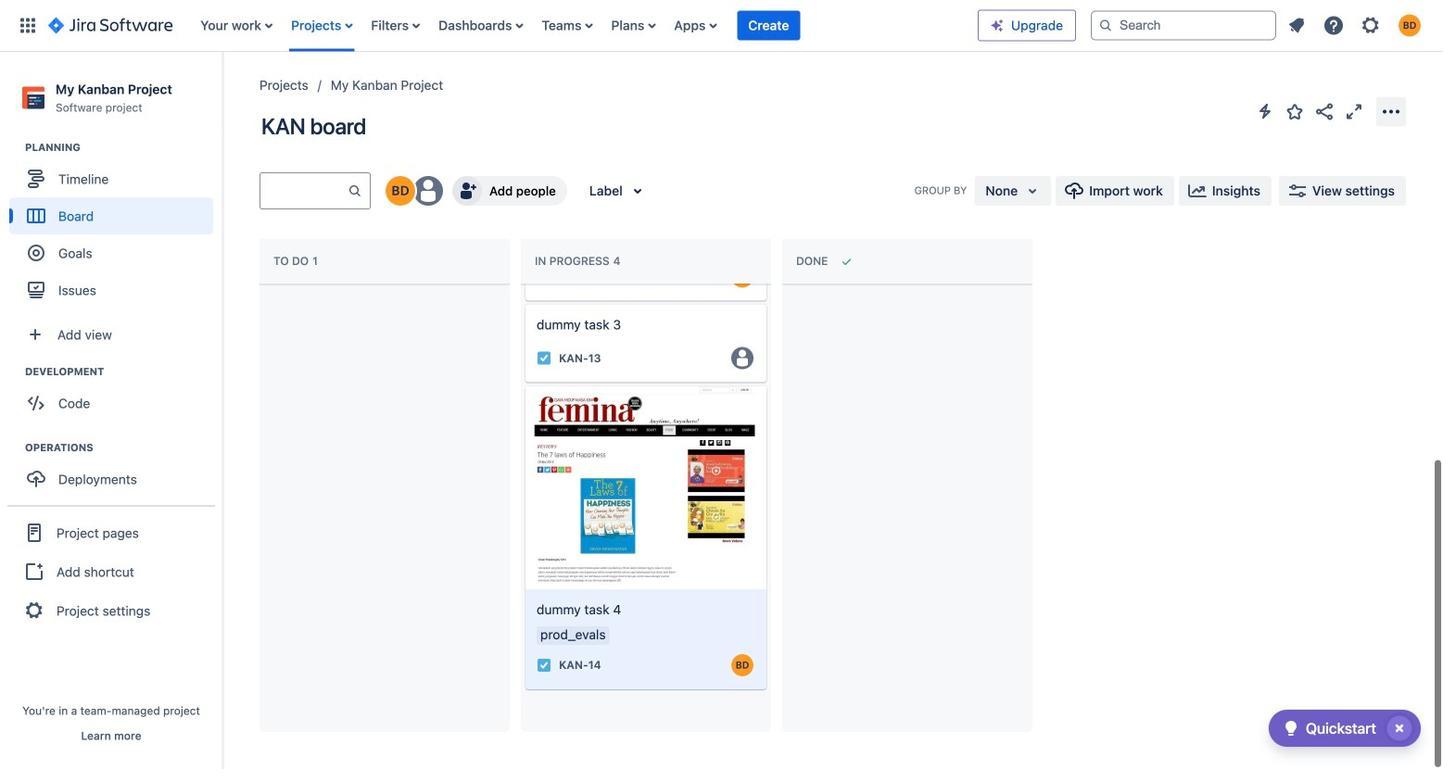 Task type: locate. For each thing, give the bounding box(es) containing it.
1 heading from the top
[[25, 140, 222, 155]]

search image
[[1098, 18, 1113, 33]]

import image
[[1063, 180, 1086, 202]]

3 task image from the top
[[537, 658, 552, 673]]

1 vertical spatial heading
[[25, 364, 222, 379]]

more actions image
[[1380, 101, 1402, 123]]

banner
[[0, 0, 1443, 52]]

star kan board image
[[1284, 101, 1306, 123]]

None search field
[[1091, 11, 1276, 40]]

goal image
[[28, 245, 44, 262]]

heading
[[25, 140, 222, 155], [25, 364, 222, 379], [25, 440, 222, 455]]

appswitcher icon image
[[17, 14, 39, 37]]

planning image
[[3, 136, 25, 159]]

2 heading from the top
[[25, 364, 222, 379]]

1 vertical spatial task image
[[537, 351, 552, 366]]

3 heading from the top
[[25, 440, 222, 455]]

group for development icon
[[9, 364, 222, 428]]

task image
[[537, 269, 552, 284], [537, 351, 552, 366], [537, 658, 552, 673]]

0 vertical spatial heading
[[25, 140, 222, 155]]

2 task image from the top
[[537, 351, 552, 366]]

development image
[[3, 361, 25, 383]]

2 vertical spatial task image
[[537, 658, 552, 673]]

list item
[[737, 0, 800, 51]]

automations menu button icon image
[[1254, 100, 1276, 122]]

enter full screen image
[[1343, 101, 1365, 123]]

2 vertical spatial heading
[[25, 440, 222, 455]]

list
[[191, 0, 978, 51], [1280, 9, 1432, 42]]

group
[[9, 140, 222, 314], [9, 364, 222, 428], [9, 440, 222, 504], [7, 505, 215, 637]]

jira software image
[[48, 14, 173, 37], [48, 14, 173, 37]]

0 vertical spatial task image
[[537, 269, 552, 284]]

add people image
[[456, 180, 478, 202]]

create issue image
[[513, 291, 535, 314]]

group for operations icon
[[9, 440, 222, 504]]

1 horizontal spatial list
[[1280, 9, 1432, 42]]

your profile and settings image
[[1399, 14, 1421, 37]]



Task type: vqa. For each thing, say whether or not it's contained in the screenshot.
Add people image
yes



Task type: describe. For each thing, give the bounding box(es) containing it.
0 horizontal spatial list
[[191, 0, 978, 51]]

in progress element
[[535, 255, 624, 268]]

primary element
[[11, 0, 978, 51]]

help image
[[1323, 14, 1345, 37]]

create issue image
[[513, 373, 535, 395]]

heading for planning image
[[25, 140, 222, 155]]

operations image
[[3, 437, 25, 459]]

group for planning image
[[9, 140, 222, 314]]

1 task image from the top
[[537, 269, 552, 284]]

to do element
[[273, 255, 322, 268]]

notifications image
[[1286, 14, 1308, 37]]

view settings image
[[1287, 180, 1309, 202]]

sidebar element
[[0, 52, 222, 769]]

dismiss quickstart image
[[1385, 714, 1415, 743]]

settings image
[[1360, 14, 1382, 37]]

heading for operations icon
[[25, 440, 222, 455]]

heading for development icon
[[25, 364, 222, 379]]

Search this board text field
[[260, 174, 348, 208]]

sidebar navigation image
[[202, 74, 243, 111]]

Search field
[[1091, 11, 1276, 40]]



